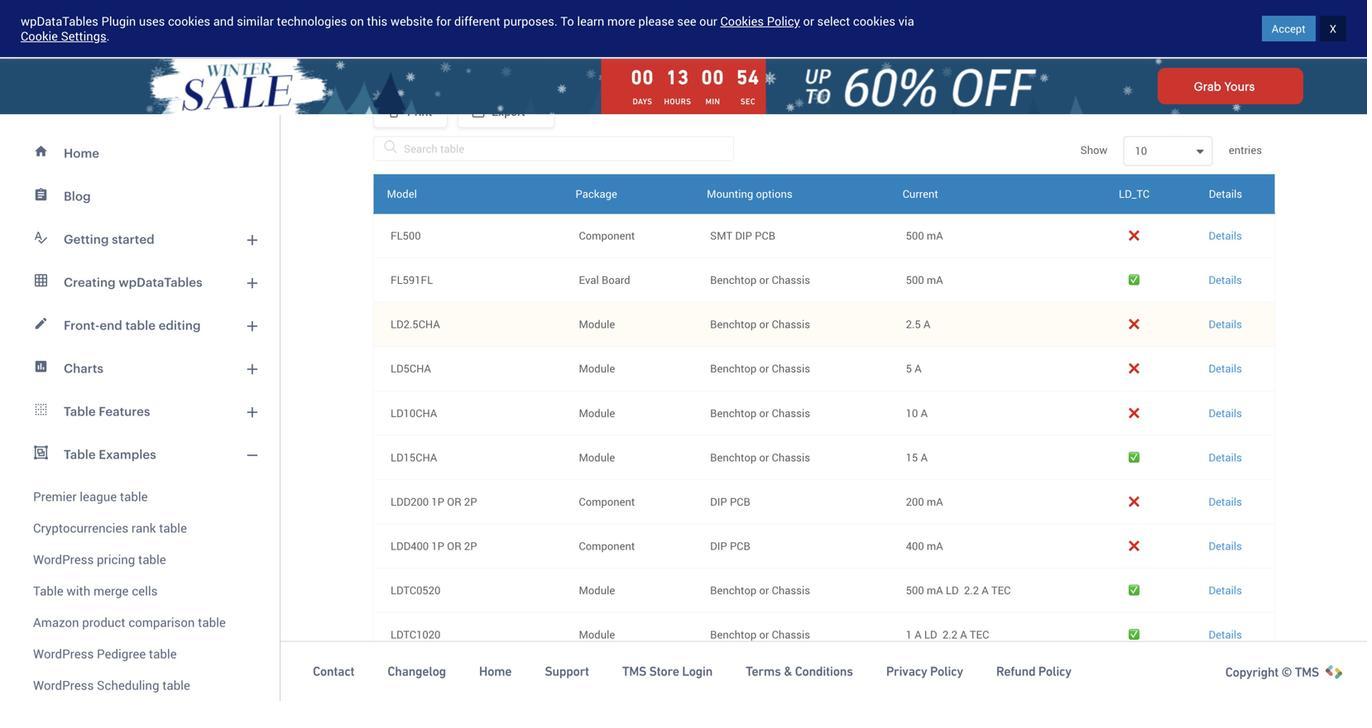 Task type: describe. For each thing, give the bounding box(es) containing it.
get
[[1245, 21, 1263, 37]]

current
[[903, 186, 939, 201]]

or for 500 ma
[[760, 272, 769, 287]]

front-end table editing
[[64, 318, 201, 332]]

ld10cha
[[391, 406, 437, 420]]

❌ for 5 a
[[1129, 361, 1140, 376]]

module for ld2.5cha
[[579, 317, 615, 332]]

fl500
[[391, 228, 421, 243]]

1 00 from the left
[[631, 66, 654, 89]]

policy for refund policy
[[1039, 664, 1072, 679]]

league
[[80, 488, 117, 505]]

1 link
[[1056, 674, 1085, 699]]

amazon product comparison table link
[[10, 607, 270, 638]]

500 for eval board
[[906, 272, 925, 287]]

charts
[[64, 361, 103, 375]]

table for table examples
[[64, 447, 96, 462]]

cells
[[132, 582, 158, 599]]

terms & conditions
[[746, 664, 853, 679]]

contact link
[[313, 663, 355, 680]]

a for 10 a
[[921, 406, 928, 420]]

of
[[477, 682, 488, 698]]

32
[[490, 682, 503, 698]]

pricing
[[97, 551, 135, 568]]

or for 500 ma ld  2.2 a tec
[[760, 583, 769, 598]]

grab yours
[[1195, 79, 1255, 93]]

front-
[[64, 318, 100, 332]]

premier league table link
[[10, 476, 270, 513]]

table for rank
[[159, 520, 187, 537]]

❌ for 200 ma
[[1129, 494, 1140, 509]]

benchtop or chassis for 2.5 a
[[711, 317, 811, 332]]

details for fl591fl
[[1209, 272, 1243, 287]]

details link for ldtc0520
[[1209, 583, 1243, 598]]

rank
[[132, 520, 156, 537]]

dip pcb for 400 ma
[[711, 539, 751, 553]]

or for 2.5 a
[[760, 317, 769, 332]]

2 nothing from the left
[[809, 3, 847, 18]]

❌ for 500 ma
[[1129, 228, 1140, 243]]

showing
[[390, 682, 435, 698]]

©
[[1282, 665, 1293, 680]]

blog link
[[10, 175, 270, 218]]

table for pricing
[[138, 551, 166, 568]]

policy inside wpdatatables plugin uses cookies and similar technologies on this website for different purposes. to learn more please see our cookies policy or select cookies via cookie settings .
[[767, 13, 801, 29]]

conditions
[[795, 664, 853, 679]]

2p for ldd200 1p or 2p
[[464, 494, 477, 509]]

component for ldd200 1p or 2p
[[579, 494, 635, 509]]

table for pedigree
[[149, 645, 177, 662]]

details: activate to sort column ascending element
[[1177, 174, 1275, 214]]

table examples
[[64, 447, 156, 462]]

benchtop or chassis for 10 a
[[711, 406, 811, 420]]

13
[[666, 66, 690, 89]]

table for table features
[[64, 404, 96, 419]]

creating wpdatatables
[[64, 275, 203, 289]]

2 nothing selected button from the left
[[809, 0, 978, 25]]

1 nothing from the left
[[387, 3, 425, 18]]

table with merge cells
[[33, 582, 158, 599]]

for
[[436, 13, 451, 29]]

table for table with merge cells
[[33, 582, 63, 599]]

technologies
[[277, 13, 347, 29]]

privacy policy
[[887, 664, 964, 679]]

changelog
[[388, 664, 446, 679]]

started
[[112, 232, 155, 246]]

min
[[706, 97, 721, 106]]

details for ld2.5cha
[[1209, 317, 1243, 332]]

or inside wpdatatables plugin uses cookies and similar technologies on this website for different purposes. to learn more please see our cookies policy or select cookies via cookie settings .
[[804, 13, 815, 29]]

wordpress scheduling table link
[[10, 670, 270, 701]]

website
[[391, 13, 433, 29]]

details link for ld10cha
[[1209, 406, 1243, 420]]

1 vertical spatial wpdatatables
[[119, 275, 203, 289]]

selected for first the nothing selected button
[[428, 3, 469, 18]]

terms & conditions link
[[746, 663, 853, 680]]

pcb for 200
[[730, 494, 751, 509]]

chassis for 500 ma
[[772, 272, 811, 287]]

package: activate to sort column ascending element
[[563, 174, 694, 214]]

details link for ld2.5cha
[[1209, 317, 1243, 332]]

details inside details: activate to sort column ascending element
[[1209, 186, 1243, 201]]

package for the package button
[[657, 1, 705, 16]]

or for ldd200 1p or 2p
[[447, 494, 462, 509]]

✅ for 500 ma ld  2.2 a tec
[[1129, 583, 1140, 598]]

benchtop or chassis for 15 a
[[711, 450, 811, 465]]

benchtop for 2.5 a
[[711, 317, 757, 332]]

chassis for 5 a
[[772, 361, 811, 376]]

tms store login link
[[622, 663, 713, 680]]

15
[[906, 450, 918, 465]]

smt dip pcb
[[711, 228, 776, 243]]

1 for 1
[[1068, 681, 1074, 696]]

support link
[[545, 663, 589, 680]]

5 a
[[906, 361, 922, 376]]

amazon product comparison table
[[33, 614, 226, 631]]

get started link
[[1198, 9, 1351, 49]]

ld5cha
[[391, 361, 431, 376]]

module for ldtc0520
[[579, 583, 615, 598]]

benchtop for 1 a ld  2.2 a tec
[[711, 627, 757, 642]]

component for ldd400 1p or 2p
[[579, 539, 635, 553]]

pcb for 400
[[730, 539, 751, 553]]

wpdatatables inside wpdatatables plugin uses cookies and similar technologies on this website for different purposes. to learn more please see our cookies policy or select cookies via cookie settings .
[[21, 13, 98, 29]]

1 cookies from the left
[[168, 13, 210, 29]]

✅ for 15 a
[[1129, 450, 1140, 465]]

contact
[[313, 664, 355, 679]]

ma for ldd200 1p or 2p
[[927, 494, 944, 509]]

ma for fl500
[[927, 228, 944, 243]]

benchtop or chassis for 1 a ld  2.2 a tec
[[711, 627, 811, 642]]

details link for ldd400 1p or 2p
[[1209, 539, 1243, 553]]

500 ma for benchtop or chassis
[[906, 272, 944, 287]]

options
[[756, 186, 793, 201]]

and
[[213, 13, 234, 29]]

1 for 1 a ld  2.2 a tec
[[906, 627, 912, 642]]

10 a
[[906, 406, 928, 420]]

changelog link
[[388, 663, 446, 680]]

wordpress pedigree table link
[[10, 638, 270, 670]]

0 horizontal spatial home link
[[10, 132, 270, 175]]

ldtc1020
[[391, 627, 441, 642]]

started
[[1266, 21, 1304, 37]]

wordpress for wordpress pedigree table
[[33, 645, 94, 662]]

ma for fl591fl
[[927, 272, 944, 287]]

cookies policy link
[[721, 13, 801, 29]]

days
[[633, 97, 653, 106]]

200 ma
[[906, 494, 944, 509]]

refund policy
[[997, 664, 1072, 679]]

export
[[492, 103, 526, 119]]

charts link
[[10, 347, 270, 390]]

400 ma
[[906, 539, 944, 553]]

learn
[[577, 13, 605, 29]]

store
[[650, 664, 680, 679]]

uses
[[139, 13, 165, 29]]

table right comparison
[[198, 614, 226, 631]]

merge
[[94, 582, 129, 599]]

benchtop for 10 a
[[711, 406, 757, 420]]

wpdatatables - tables and charts manager wordpress plugin image
[[17, 14, 175, 44]]

login
[[682, 664, 713, 679]]

500 for module
[[906, 583, 925, 598]]

details link for ld15cha
[[1209, 450, 1243, 465]]

details for ldtc1020
[[1209, 627, 1243, 642]]

0 horizontal spatial tms
[[622, 664, 647, 679]]

ld2.5cha
[[391, 317, 440, 332]]

mounting options
[[707, 186, 793, 201]]

our
[[700, 13, 718, 29]]

grab
[[1195, 79, 1222, 93]]

premier league table
[[33, 488, 148, 505]]

wordpress for wordpress pricing table
[[33, 551, 94, 568]]

hours
[[664, 97, 692, 106]]

via
[[899, 13, 915, 29]]

getting
[[64, 232, 109, 246]]

or for 15 a
[[760, 450, 769, 465]]

dip for 400
[[711, 539, 728, 553]]

mounting
[[707, 186, 754, 201]]

10 for 10
[[1136, 143, 1148, 158]]

details link for ldtc1020
[[1209, 627, 1243, 642]]



Task type: vqa. For each thing, say whether or not it's contained in the screenshot.
Benchtop or Chassis for 1 A LD  2.2 A TEC
yes



Task type: locate. For each thing, give the bounding box(es) containing it.
10 details link from the top
[[1209, 627, 1243, 642]]

2 or from the top
[[447, 539, 462, 553]]

1 horizontal spatial cookies
[[854, 13, 896, 29]]

smt
[[711, 228, 733, 243]]

2 wordpress from the top
[[33, 645, 94, 662]]

home link up 32
[[479, 663, 512, 680]]

export button
[[458, 95, 555, 128]]

1 selected from the left
[[428, 3, 469, 18]]

2p down ldd200 1p or 2p
[[464, 539, 477, 553]]

nothing selected for 2nd the nothing selected button
[[809, 3, 891, 18]]

2 details link from the top
[[1209, 272, 1243, 287]]

see
[[678, 13, 697, 29]]

2.5
[[906, 317, 921, 332]]

0 vertical spatial 2.2
[[965, 583, 980, 598]]

package for package: activate to sort column ascending element
[[576, 186, 618, 201]]

support
[[545, 664, 589, 679]]

3 benchtop or chassis from the top
[[711, 361, 811, 376]]

500 ma up 2.5 a
[[906, 272, 944, 287]]

10 up the 15
[[906, 406, 918, 420]]

4 ma from the top
[[927, 539, 944, 553]]

current: activate to sort column ascending element
[[890, 174, 1093, 214]]

2 ma from the top
[[927, 272, 944, 287]]

creating wpdatatables link
[[10, 261, 270, 304]]

ma right 400
[[927, 539, 944, 553]]

0 vertical spatial table
[[64, 404, 96, 419]]

entries right 32
[[506, 682, 542, 698]]

benchtop or chassis for 5 a
[[711, 361, 811, 376]]

details for ldd400 1p or 2p
[[1209, 539, 1243, 553]]

selected right this
[[428, 3, 469, 18]]

a for 2.5 a
[[924, 317, 931, 332]]

3 ✅ from the top
[[1129, 583, 1140, 598]]

module for ld10cha
[[579, 406, 615, 420]]

get started
[[1245, 21, 1304, 37]]

7 details link from the top
[[1209, 494, 1243, 509]]

3 details from the top
[[1209, 272, 1243, 287]]

ma for ldtc0520
[[927, 583, 944, 598]]

1p for ldd200
[[432, 494, 445, 509]]

3 details link from the top
[[1209, 317, 1243, 332]]

1 horizontal spatial nothing selected button
[[809, 0, 978, 25]]

❌ for 2.5 a
[[1129, 317, 1140, 332]]

on
[[350, 13, 364, 29]]

details for ld10cha
[[1209, 406, 1243, 420]]

package up the search form search box
[[657, 1, 705, 16]]

benchtop or chassis for 500 ma
[[711, 272, 811, 287]]

cookies
[[168, 13, 210, 29], [854, 13, 896, 29]]

a up '15 a' on the right bottom
[[921, 406, 928, 420]]

1 module from the top
[[579, 317, 615, 332]]

10 details from the top
[[1209, 583, 1243, 598]]

module for ldtc1020
[[579, 627, 615, 642]]

chassis for 10 a
[[772, 406, 811, 420]]

0 vertical spatial component
[[579, 228, 635, 243]]

details link for fl591fl
[[1209, 272, 1243, 287]]

table inside "link"
[[138, 551, 166, 568]]

1 benchtop or chassis from the top
[[711, 272, 811, 287]]

policy
[[767, 13, 801, 29], [931, 664, 964, 679], [1039, 664, 1072, 679]]

amazon
[[33, 614, 79, 631]]

wpdatatables plugin uses cookies and similar technologies on this website for different purposes. to learn more please see our cookies policy or select cookies via cookie settings .
[[21, 13, 915, 44]]

details for ldd200 1p or 2p
[[1209, 494, 1243, 509]]

a right 5
[[915, 361, 922, 376]]

1 vertical spatial tec
[[970, 627, 990, 642]]

4 chassis from the top
[[772, 406, 811, 420]]

1 horizontal spatial nothing
[[809, 3, 847, 18]]

examples
[[99, 447, 156, 462]]

table inside table with merge cells link
[[33, 582, 63, 599]]

table down comparison
[[149, 645, 177, 662]]

8 details from the top
[[1209, 494, 1243, 509]]

2 cookies from the left
[[854, 13, 896, 29]]

chassis for 15 a
[[772, 450, 811, 465]]

5 chassis from the top
[[772, 450, 811, 465]]

1 wordpress from the top
[[33, 551, 94, 568]]

6 details from the top
[[1209, 406, 1243, 420]]

1 horizontal spatial home link
[[479, 663, 512, 680]]

or for 5 a
[[760, 361, 769, 376]]

terms
[[746, 664, 781, 679]]

9 details from the top
[[1209, 539, 1243, 553]]

2 ❌ from the top
[[1129, 317, 1140, 332]]

3 ❌ from the top
[[1129, 361, 1140, 376]]

3 500 from the top
[[906, 583, 925, 598]]

wordpress inside "link"
[[33, 551, 94, 568]]

5 ❌ from the top
[[1129, 494, 1140, 509]]

x button
[[1320, 16, 1347, 41]]

1 horizontal spatial 10
[[906, 406, 918, 420]]

table right 'end'
[[125, 318, 156, 332]]

wpdatatables left .
[[21, 13, 98, 29]]

0 horizontal spatial nothing selected button
[[387, 0, 556, 25]]

a right 2.5
[[924, 317, 931, 332]]

or for ldd400 1p or 2p
[[447, 539, 462, 553]]

0 horizontal spatial 2.2
[[943, 627, 958, 642]]

details for ldtc0520
[[1209, 583, 1243, 598]]

module
[[579, 317, 615, 332], [579, 361, 615, 376], [579, 406, 615, 420], [579, 450, 615, 465], [579, 583, 615, 598], [579, 627, 615, 642]]

1 ❌ from the top
[[1129, 228, 1140, 243]]

print
[[407, 103, 432, 119]]

1 horizontal spatial tms
[[1295, 665, 1320, 680]]

tec for 500 ma ld  2.2 a tec
[[992, 583, 1011, 598]]

2 500 from the top
[[906, 272, 925, 287]]

nothing selected
[[387, 3, 469, 18], [809, 3, 891, 18]]

ma down 400 ma
[[927, 583, 944, 598]]

or for 1 a ld  2.2 a tec
[[760, 627, 769, 642]]

1 horizontal spatial 1
[[906, 627, 912, 642]]

table up cells
[[138, 551, 166, 568]]

2.2 up 1 a ld  2.2 a tec
[[965, 583, 980, 598]]

0 horizontal spatial 00
[[631, 66, 654, 89]]

details link for fl500
[[1209, 228, 1243, 243]]

wordpress scheduling table
[[33, 677, 190, 694]]

nothing selected button
[[387, 0, 556, 25], [809, 0, 978, 25]]

purposes.
[[504, 13, 558, 29]]

10 inside button
[[1136, 143, 1148, 158]]

1p right ldd200
[[432, 494, 445, 509]]

1 horizontal spatial entries
[[1227, 142, 1263, 157]]

table up premier league table
[[64, 447, 96, 462]]

1 1p from the top
[[432, 494, 445, 509]]

1 horizontal spatial selected
[[850, 3, 891, 18]]

0 horizontal spatial nothing
[[387, 3, 425, 18]]

4 benchtop or chassis from the top
[[711, 406, 811, 420]]

or right ldd200
[[447, 494, 462, 509]]

different
[[454, 13, 501, 29]]

6 ❌ from the top
[[1129, 539, 1140, 553]]

2 vertical spatial pcb
[[730, 539, 751, 553]]

1 vertical spatial dip
[[711, 494, 728, 509]]

details for ld5cha
[[1209, 361, 1243, 376]]

copyright
[[1226, 665, 1279, 680]]

nothing right cookies policy link
[[809, 3, 847, 18]]

ldtc0520
[[391, 583, 441, 598]]

pedigree
[[97, 645, 146, 662]]

✅ for 500 ma
[[1129, 272, 1140, 287]]

10 up 'ld_tc'
[[1136, 143, 1148, 158]]

ma up 2.5 a
[[927, 272, 944, 287]]

0 horizontal spatial nothing selected
[[387, 3, 469, 18]]

2 module from the top
[[579, 361, 615, 376]]

10 button
[[1136, 137, 1202, 165]]

wordpress down wordpress pedigree table
[[33, 677, 94, 694]]

0 vertical spatial 1p
[[432, 494, 445, 509]]

selected left via
[[850, 3, 891, 18]]

0 vertical spatial or
[[447, 494, 462, 509]]

5 ma from the top
[[927, 583, 944, 598]]

tms left store
[[622, 664, 647, 679]]

5 details from the top
[[1209, 361, 1243, 376]]

wpdatatables up editing
[[119, 275, 203, 289]]

0 horizontal spatial entries
[[506, 682, 542, 698]]

nothing
[[387, 3, 425, 18], [809, 3, 847, 18]]

1 horizontal spatial policy
[[931, 664, 964, 679]]

entries up details: activate to sort column ascending element
[[1227, 142, 1263, 157]]

details link
[[1209, 228, 1243, 243], [1209, 272, 1243, 287], [1209, 317, 1243, 332], [1209, 361, 1243, 376], [1209, 406, 1243, 420], [1209, 450, 1243, 465], [1209, 494, 1243, 509], [1209, 539, 1243, 553], [1209, 583, 1243, 598], [1209, 627, 1243, 642]]

benchtop for 5 a
[[711, 361, 757, 376]]

table for league
[[120, 488, 148, 505]]

0 vertical spatial home
[[64, 146, 99, 160]]

2p for ldd400 1p or 2p
[[464, 539, 477, 553]]

x
[[1330, 21, 1337, 36]]

00 up min
[[702, 66, 725, 89]]

1p for ldd400
[[432, 539, 445, 553]]

accept button
[[1262, 16, 1316, 41]]

5 module from the top
[[579, 583, 615, 598]]

2.2
[[965, 583, 980, 598], [943, 627, 958, 642]]

comparison
[[129, 614, 195, 631]]

4 details from the top
[[1209, 317, 1243, 332]]

1 vertical spatial component
[[579, 494, 635, 509]]

3 module from the top
[[579, 406, 615, 420]]

11 details from the top
[[1209, 627, 1243, 642]]

15 a
[[906, 450, 928, 465]]

1 nothing selected from the left
[[387, 3, 469, 18]]

3 wordpress from the top
[[33, 677, 94, 694]]

table inside table examples link
[[64, 447, 96, 462]]

500 up 2.5
[[906, 272, 925, 287]]

1 horizontal spatial 2.2
[[965, 583, 980, 598]]

1 up "privacy"
[[906, 627, 912, 642]]

refund
[[997, 664, 1036, 679]]

2 00 from the left
[[702, 66, 725, 89]]

benchtop
[[711, 272, 757, 287], [711, 317, 757, 332], [711, 361, 757, 376], [711, 406, 757, 420], [711, 450, 757, 465], [711, 583, 757, 598], [711, 627, 757, 642]]

home link up blog
[[10, 132, 270, 175]]

chassis for 2.5 a
[[772, 317, 811, 332]]

home link
[[10, 132, 270, 175], [479, 663, 512, 680]]

1 vertical spatial dip pcb
[[711, 539, 751, 553]]

1 vertical spatial entries
[[506, 682, 542, 698]]

2 benchtop or chassis from the top
[[711, 317, 811, 332]]

1 a ld  2.2 a tec
[[906, 627, 990, 642]]

table inside table features link
[[64, 404, 96, 419]]

2 vertical spatial 500
[[906, 583, 925, 598]]

table for scheduling
[[162, 677, 190, 694]]

entries
[[1227, 142, 1263, 157], [506, 682, 542, 698]]

blog
[[64, 189, 91, 203]]

details for fl500
[[1209, 228, 1243, 243]]

1p right ldd400
[[432, 539, 445, 553]]

or right ldd400
[[447, 539, 462, 553]]

1 500 ma from the top
[[906, 228, 944, 243]]

2p
[[464, 494, 477, 509], [464, 539, 477, 553]]

6 details link from the top
[[1209, 450, 1243, 465]]

5 details link from the top
[[1209, 406, 1243, 420]]

2 benchtop from the top
[[711, 317, 757, 332]]

nothing left the for
[[387, 3, 425, 18]]

9 details link from the top
[[1209, 583, 1243, 598]]

1 vertical spatial 2p
[[464, 539, 477, 553]]

module for ld15cha
[[579, 450, 615, 465]]

tms
[[622, 664, 647, 679], [1295, 665, 1320, 680]]

home up 32
[[479, 664, 512, 679]]

2 details from the top
[[1209, 228, 1243, 243]]

7 details from the top
[[1209, 450, 1243, 465]]

2 vertical spatial wordpress
[[33, 677, 94, 694]]

table down charts
[[64, 404, 96, 419]]

1 vertical spatial package
[[576, 186, 618, 201]]

policy inside privacy policy 'link'
[[931, 664, 964, 679]]

1 details link from the top
[[1209, 228, 1243, 243]]

chassis for 1 a ld  2.2 a tec
[[772, 627, 811, 642]]

0 horizontal spatial 1
[[438, 682, 445, 698]]

1 vertical spatial pcb
[[730, 494, 751, 509]]

1 vertical spatial 1p
[[432, 539, 445, 553]]

policy inside refund policy link
[[1039, 664, 1072, 679]]

1 left to
[[438, 682, 445, 698]]

policy right refund
[[1039, 664, 1072, 679]]

ma down current
[[927, 228, 944, 243]]

00 up days on the left top of the page
[[631, 66, 654, 89]]

500 down 400
[[906, 583, 925, 598]]

package button
[[585, 0, 768, 24]]

3 benchtop from the top
[[711, 361, 757, 376]]

1 vertical spatial table
[[64, 447, 96, 462]]

fl591fl
[[391, 272, 433, 287]]

2 horizontal spatial 1
[[1068, 681, 1074, 696]]

cookies left via
[[854, 13, 896, 29]]

model: activate to sort column ascending element
[[374, 174, 563, 214]]

component for fl500
[[579, 228, 635, 243]]

6 chassis from the top
[[772, 583, 811, 598]]

selected
[[428, 3, 469, 18], [850, 3, 891, 18]]

1 horizontal spatial home
[[479, 664, 512, 679]]

policy right cookies
[[767, 13, 801, 29]]

1 vertical spatial 2.2
[[943, 627, 958, 642]]

2 500 ma from the top
[[906, 272, 944, 287]]

nothing selected for first the nothing selected button
[[387, 3, 469, 18]]

creating
[[64, 275, 116, 289]]

scheduling
[[97, 677, 159, 694]]

tec
[[992, 583, 1011, 598], [970, 627, 990, 642]]

2 horizontal spatial 10
[[1136, 143, 1148, 158]]

2.2 for a
[[943, 627, 958, 642]]

front-end table editing link
[[10, 304, 270, 347]]

board
[[602, 272, 631, 287]]

wordpress pricing table link
[[10, 544, 270, 575]]

0 vertical spatial wordpress
[[33, 551, 94, 568]]

1 vertical spatial wordpress
[[33, 645, 94, 662]]

1 horizontal spatial nothing selected
[[809, 3, 891, 18]]

1 horizontal spatial package
[[657, 1, 705, 16]]

1 vertical spatial or
[[447, 539, 462, 553]]

mounting options: activate to sort column ascending element
[[694, 174, 890, 214]]

editing
[[159, 318, 201, 332]]

4 ✅ from the top
[[1129, 627, 1140, 642]]

or
[[804, 13, 815, 29], [760, 272, 769, 287], [760, 317, 769, 332], [760, 361, 769, 376], [760, 406, 769, 420], [760, 450, 769, 465], [760, 583, 769, 598], [760, 627, 769, 642]]

wordpress for wordpress scheduling table
[[33, 677, 94, 694]]

cookies
[[721, 13, 764, 29]]

getting started link
[[10, 218, 270, 261]]

details
[[1209, 186, 1243, 201], [1209, 228, 1243, 243], [1209, 272, 1243, 287], [1209, 317, 1243, 332], [1209, 361, 1243, 376], [1209, 406, 1243, 420], [1209, 450, 1243, 465], [1209, 494, 1243, 509], [1209, 539, 1243, 553], [1209, 583, 1243, 598], [1209, 627, 1243, 642]]

2p up ldd400 1p or 2p
[[464, 494, 477, 509]]

1 horizontal spatial wpdatatables
[[119, 275, 203, 289]]

2 component from the top
[[579, 494, 635, 509]]

Search table search field
[[373, 136, 734, 161]]

2 ✅ from the top
[[1129, 450, 1140, 465]]

1 vertical spatial 10
[[906, 406, 918, 420]]

0 vertical spatial pcb
[[755, 228, 776, 243]]

print button
[[373, 95, 448, 128]]

2 selected from the left
[[850, 3, 891, 18]]

3 chassis from the top
[[772, 361, 811, 376]]

2 vertical spatial component
[[579, 539, 635, 553]]

0 horizontal spatial wpdatatables
[[21, 13, 98, 29]]

home up blog
[[64, 146, 99, 160]]

7 chassis from the top
[[772, 627, 811, 642]]

0 vertical spatial 500 ma
[[906, 228, 944, 243]]

❌ for 400 ma
[[1129, 539, 1140, 553]]

2 2p from the top
[[464, 539, 477, 553]]

more
[[608, 13, 636, 29]]

4 details link from the top
[[1209, 361, 1243, 376]]

5 benchtop or chassis from the top
[[711, 450, 811, 465]]

table down wordpress pedigree table link
[[162, 677, 190, 694]]

8 details link from the top
[[1209, 539, 1243, 553]]

2 nothing selected from the left
[[809, 3, 891, 18]]

selected for 2nd the nothing selected button
[[850, 3, 891, 18]]

0 vertical spatial 10
[[1136, 143, 1148, 158]]

cryptocurrencies rank table
[[33, 520, 187, 537]]

500 ma for smt dip pcb
[[906, 228, 944, 243]]

table with merge cells link
[[10, 575, 270, 607]]

1 2p from the top
[[464, 494, 477, 509]]

benchtop or chassis
[[711, 272, 811, 287], [711, 317, 811, 332], [711, 361, 811, 376], [711, 406, 811, 420], [711, 450, 811, 465], [711, 583, 811, 598], [711, 627, 811, 642]]

a down 500 ma ld  2.2 a tec at the bottom right of page
[[961, 627, 968, 642]]

select
[[818, 13, 851, 29]]

a up 1 a ld  2.2 a tec
[[982, 583, 989, 598]]

table left with
[[33, 582, 63, 599]]

ld_tc
[[1119, 186, 1150, 201]]

ld_tc: activate to sort column ascending element
[[1093, 174, 1177, 214]]

ldd400 1p or 2p
[[391, 539, 477, 553]]

0 vertical spatial 2p
[[464, 494, 477, 509]]

0 vertical spatial wpdatatables
[[21, 13, 98, 29]]

tms right ©
[[1295, 665, 1320, 680]]

eval
[[579, 272, 599, 287]]

0 vertical spatial tec
[[992, 583, 1011, 598]]

0 vertical spatial home link
[[10, 132, 270, 175]]

benchtop for 500 ma ld  2.2 a tec
[[711, 583, 757, 598]]

a up privacy policy 'link' at the right
[[915, 627, 922, 642]]

module for ld5cha
[[579, 361, 615, 376]]

2 vertical spatial 10
[[461, 682, 474, 698]]

tec down 500 ma ld  2.2 a tec at the bottom right of page
[[970, 627, 990, 642]]

2 vertical spatial table
[[33, 582, 63, 599]]

cookies left and
[[168, 13, 210, 29]]

0 horizontal spatial package
[[576, 186, 618, 201]]

package inside button
[[657, 1, 705, 16]]

or for 10 a
[[760, 406, 769, 420]]

a for 15 a
[[921, 450, 928, 465]]

4 module from the top
[[579, 450, 615, 465]]

ma
[[927, 228, 944, 243], [927, 272, 944, 287], [927, 494, 944, 509], [927, 539, 944, 553], [927, 583, 944, 598]]

0 horizontal spatial cookies
[[168, 13, 210, 29]]

5 benchtop from the top
[[711, 450, 757, 465]]

3 component from the top
[[579, 539, 635, 553]]

1 vertical spatial home link
[[479, 663, 512, 680]]

Search form search field
[[348, 17, 903, 40]]

1 nothing selected button from the left
[[387, 0, 556, 25]]

500 ma down current
[[906, 228, 944, 243]]

2 chassis from the top
[[772, 317, 811, 332]]

benchtop for 500 ma
[[711, 272, 757, 287]]

2 dip pcb from the top
[[711, 539, 751, 553]]

similar
[[237, 13, 274, 29]]

1 details from the top
[[1209, 186, 1243, 201]]

2 vertical spatial dip
[[711, 539, 728, 553]]

ldd200 1p or 2p
[[391, 494, 477, 509]]

ma right 200 at the bottom of page
[[927, 494, 944, 509]]

4 benchtop from the top
[[711, 406, 757, 420]]

chassis for 500 ma ld  2.2 a tec
[[772, 583, 811, 598]]

settings
[[61, 28, 107, 44]]

500 down current
[[906, 228, 925, 243]]

1 horizontal spatial 00
[[702, 66, 725, 89]]

package down search table search field at the top
[[576, 186, 618, 201]]

eval board
[[579, 272, 631, 287]]

2.5 a
[[906, 317, 931, 332]]

1 ✅ from the top
[[1129, 272, 1140, 287]]

1 vertical spatial 500
[[906, 272, 925, 287]]

7 benchtop from the top
[[711, 627, 757, 642]]

0 horizontal spatial tec
[[970, 627, 990, 642]]

ma for ldd400 1p or 2p
[[927, 539, 944, 553]]

1 or from the top
[[447, 494, 462, 509]]

0 horizontal spatial 10
[[461, 682, 474, 698]]

showing 1 to 10 of 32 entries
[[390, 682, 542, 698]]

table right rank
[[159, 520, 187, 537]]

2.2 up privacy policy 'link' at the right
[[943, 627, 958, 642]]

0 vertical spatial package
[[657, 1, 705, 16]]

1 horizontal spatial tec
[[992, 583, 1011, 598]]

3 ma from the top
[[927, 494, 944, 509]]

0 vertical spatial dip pcb
[[711, 494, 751, 509]]

table up cryptocurrencies rank table link at the left bottom
[[120, 488, 148, 505]]

10 left the of
[[461, 682, 474, 698]]

0 vertical spatial dip
[[736, 228, 753, 243]]

500 for component
[[906, 228, 925, 243]]

2 horizontal spatial policy
[[1039, 664, 1072, 679]]

0 horizontal spatial policy
[[767, 13, 801, 29]]

2 1p from the top
[[432, 539, 445, 553]]

❌ for 10 a
[[1129, 406, 1140, 420]]

0 horizontal spatial selected
[[428, 3, 469, 18]]

0 horizontal spatial home
[[64, 146, 99, 160]]

1 500 from the top
[[906, 228, 925, 243]]

details for ld15cha
[[1209, 450, 1243, 465]]

2.2 for ma
[[965, 583, 980, 598]]

policy down 1 a ld  2.2 a tec
[[931, 664, 964, 679]]

6 benchtop from the top
[[711, 583, 757, 598]]

4 ❌ from the top
[[1129, 406, 1140, 420]]

0 vertical spatial entries
[[1227, 142, 1263, 157]]

0 vertical spatial 500
[[906, 228, 925, 243]]

tec up refund
[[992, 583, 1011, 598]]

1 chassis from the top
[[772, 272, 811, 287]]

wordpress down amazon
[[33, 645, 94, 662]]

500 ma
[[906, 228, 944, 243], [906, 272, 944, 287]]

1 dip pcb from the top
[[711, 494, 751, 509]]

1 benchtop from the top
[[711, 272, 757, 287]]

54
[[737, 66, 760, 89]]

7 benchtop or chassis from the top
[[711, 627, 811, 642]]

1 down refund policy
[[1068, 681, 1074, 696]]

500 ma ld  2.2 a tec
[[906, 583, 1011, 598]]

1 vertical spatial home
[[479, 664, 512, 679]]

this
[[367, 13, 388, 29]]

sec
[[741, 97, 756, 106]]

wordpress up with
[[33, 551, 94, 568]]

details link for ld5cha
[[1209, 361, 1243, 376]]

cryptocurrencies rank table link
[[10, 513, 270, 544]]

benchtop or chassis for 500 ma ld  2.2 a tec
[[711, 583, 811, 598]]

a right the 15
[[921, 450, 928, 465]]

1 ma from the top
[[927, 228, 944, 243]]

1 component from the top
[[579, 228, 635, 243]]

1 vertical spatial 500 ma
[[906, 272, 944, 287]]

6 benchtop or chassis from the top
[[711, 583, 811, 598]]

benchtop for 15 a
[[711, 450, 757, 465]]

table for end
[[125, 318, 156, 332]]

6 module from the top
[[579, 627, 615, 642]]



